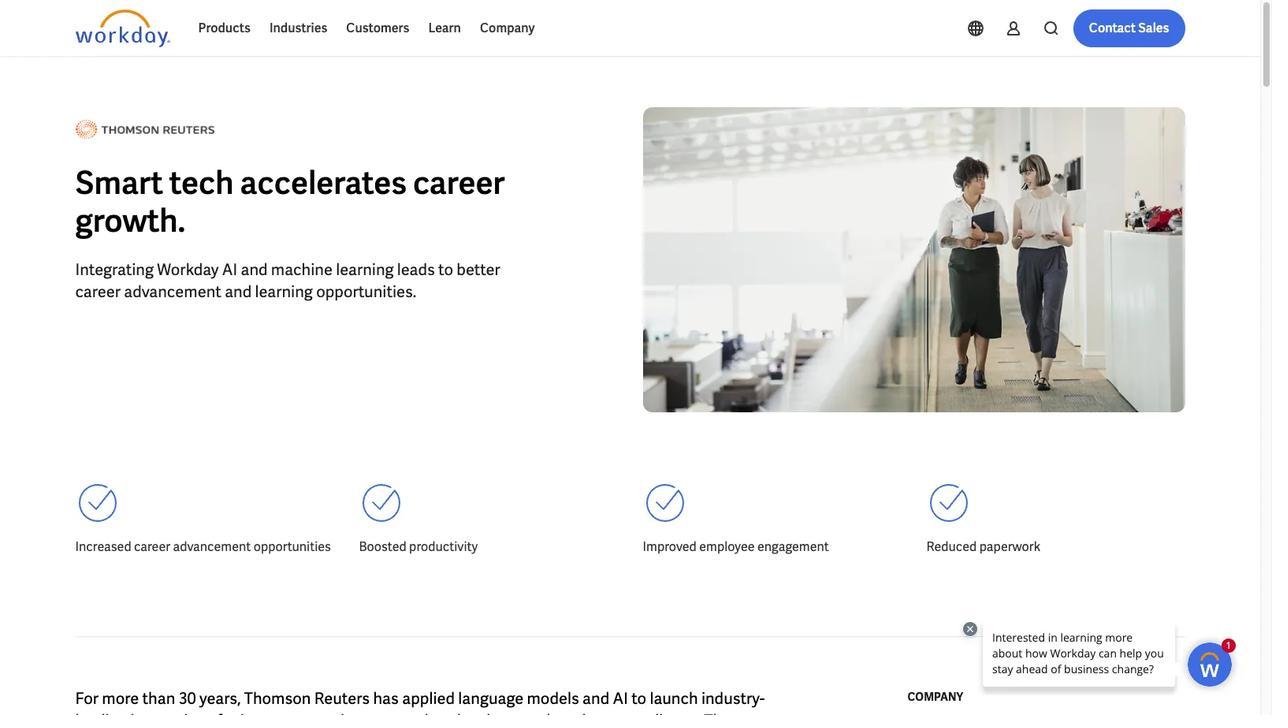 Task type: describe. For each thing, give the bounding box(es) containing it.
thomson reuters holdings inc. image
[[75, 107, 214, 151]]

workday
[[157, 259, 219, 280]]

smart tech accelerates career growth.
[[75, 162, 505, 241]]

learn button
[[419, 9, 471, 47]]

legal
[[457, 710, 491, 715]]

leads
[[397, 259, 435, 280]]

go to the homepage image
[[75, 9, 170, 47]]

increased
[[75, 539, 131, 555]]

boosted
[[359, 539, 407, 555]]

improved employee engagement
[[643, 539, 829, 555]]

models
[[527, 688, 579, 709]]

reduced paperwork
[[927, 539, 1041, 555]]

launch
[[650, 688, 698, 709]]

career inside 'smart tech accelerates career growth.'
[[413, 162, 505, 203]]

contact
[[1090, 20, 1136, 36]]

years,
[[200, 688, 241, 709]]

1 horizontal spatial learning
[[336, 259, 394, 280]]

contact sales link
[[1074, 9, 1186, 47]]

for more than 30 years, thomson reuters has applied language models and ai to launch industry- leading innovations for its customers in areas such as legal research and tax compliance. th
[[75, 688, 765, 715]]

to inside integrating workday ai and machine learning leads to better career advancement and learning opportunities.
[[438, 259, 453, 280]]

compliance.
[[615, 710, 701, 715]]

increased career advancement opportunities
[[75, 539, 331, 555]]

improved
[[643, 539, 697, 555]]

products
[[198, 20, 251, 36]]

customers
[[346, 20, 410, 36]]

smart
[[75, 162, 163, 203]]

opportunities.
[[316, 282, 417, 302]]

advancement inside integrating workday ai and machine learning leads to better career advancement and learning opportunities.
[[124, 282, 221, 302]]

productivity
[[409, 539, 478, 555]]

growth.
[[75, 200, 186, 241]]

ai inside for more than 30 years, thomson reuters has applied language models and ai to launch industry- leading innovations for its customers in areas such as legal research and tax compliance. th
[[613, 688, 628, 709]]

more
[[102, 688, 139, 709]]

products button
[[189, 9, 260, 47]]

boosted productivity
[[359, 539, 478, 555]]

contact sales
[[1090, 20, 1170, 36]]

learn
[[428, 20, 461, 36]]

research
[[494, 710, 556, 715]]

customers button
[[337, 9, 419, 47]]

accelerates
[[240, 162, 407, 203]]

better
[[457, 259, 501, 280]]

in
[[341, 710, 354, 715]]

engagement
[[758, 539, 829, 555]]

reduced
[[927, 539, 977, 555]]



Task type: vqa. For each thing, say whether or not it's contained in the screenshot.
the machine
yes



Task type: locate. For each thing, give the bounding box(es) containing it.
opportunities
[[254, 539, 331, 555]]

industries
[[270, 20, 328, 36]]

career
[[413, 162, 505, 203], [75, 282, 121, 302], [134, 539, 170, 555]]

1 vertical spatial ai
[[613, 688, 628, 709]]

employee
[[700, 539, 755, 555]]

leading
[[75, 710, 127, 715]]

1 horizontal spatial ai
[[613, 688, 628, 709]]

areas
[[357, 710, 396, 715]]

industry-
[[702, 688, 765, 709]]

0 horizontal spatial learning
[[255, 282, 313, 302]]

its
[[240, 710, 258, 715]]

1 vertical spatial advancement
[[173, 539, 251, 555]]

ai
[[222, 259, 237, 280], [613, 688, 628, 709]]

such
[[400, 710, 434, 715]]

tax
[[590, 710, 612, 715]]

innovations
[[131, 710, 214, 715]]

0 vertical spatial learning
[[336, 259, 394, 280]]

language
[[458, 688, 524, 709]]

to right leads
[[438, 259, 453, 280]]

for
[[217, 710, 237, 715]]

reuters
[[314, 688, 370, 709]]

0 vertical spatial to
[[438, 259, 453, 280]]

2 horizontal spatial career
[[413, 162, 505, 203]]

0 horizontal spatial ai
[[222, 259, 237, 280]]

to
[[438, 259, 453, 280], [632, 688, 647, 709]]

1 horizontal spatial career
[[134, 539, 170, 555]]

to up compliance.
[[632, 688, 647, 709]]

company
[[908, 690, 964, 704]]

thomson
[[244, 688, 311, 709]]

than
[[142, 688, 175, 709]]

learning up opportunities.
[[336, 259, 394, 280]]

applied
[[402, 688, 455, 709]]

1 vertical spatial to
[[632, 688, 647, 709]]

ai right workday
[[222, 259, 237, 280]]

machine
[[271, 259, 333, 280]]

paperwork
[[980, 539, 1041, 555]]

0 vertical spatial advancement
[[124, 282, 221, 302]]

career inside integrating workday ai and machine learning leads to better career advancement and learning opportunities.
[[75, 282, 121, 302]]

ai up compliance.
[[613, 688, 628, 709]]

learning down machine
[[255, 282, 313, 302]]

0 vertical spatial career
[[413, 162, 505, 203]]

learning
[[336, 259, 394, 280], [255, 282, 313, 302]]

company button
[[471, 9, 545, 47]]

customers
[[261, 710, 337, 715]]

integrating
[[75, 259, 154, 280]]

industries button
[[260, 9, 337, 47]]

as
[[437, 710, 454, 715]]

0 vertical spatial ai
[[222, 259, 237, 280]]

1 vertical spatial career
[[75, 282, 121, 302]]

for
[[75, 688, 99, 709]]

0 horizontal spatial to
[[438, 259, 453, 280]]

has
[[373, 688, 399, 709]]

ai inside integrating workday ai and machine learning leads to better career advancement and learning opportunities.
[[222, 259, 237, 280]]

30
[[179, 688, 196, 709]]

0 horizontal spatial career
[[75, 282, 121, 302]]

sales
[[1139, 20, 1170, 36]]

tech
[[169, 162, 234, 203]]

integrating workday ai and machine learning leads to better career advancement and learning opportunities.
[[75, 259, 501, 302]]

company
[[480, 20, 535, 36]]

and
[[241, 259, 268, 280], [225, 282, 252, 302], [583, 688, 610, 709], [559, 710, 586, 715]]

1 horizontal spatial to
[[632, 688, 647, 709]]

advancement
[[124, 282, 221, 302], [173, 539, 251, 555]]

to inside for more than 30 years, thomson reuters has applied language models and ai to launch industry- leading innovations for its customers in areas such as legal research and tax compliance. th
[[632, 688, 647, 709]]

2 vertical spatial career
[[134, 539, 170, 555]]

1 vertical spatial learning
[[255, 282, 313, 302]]



